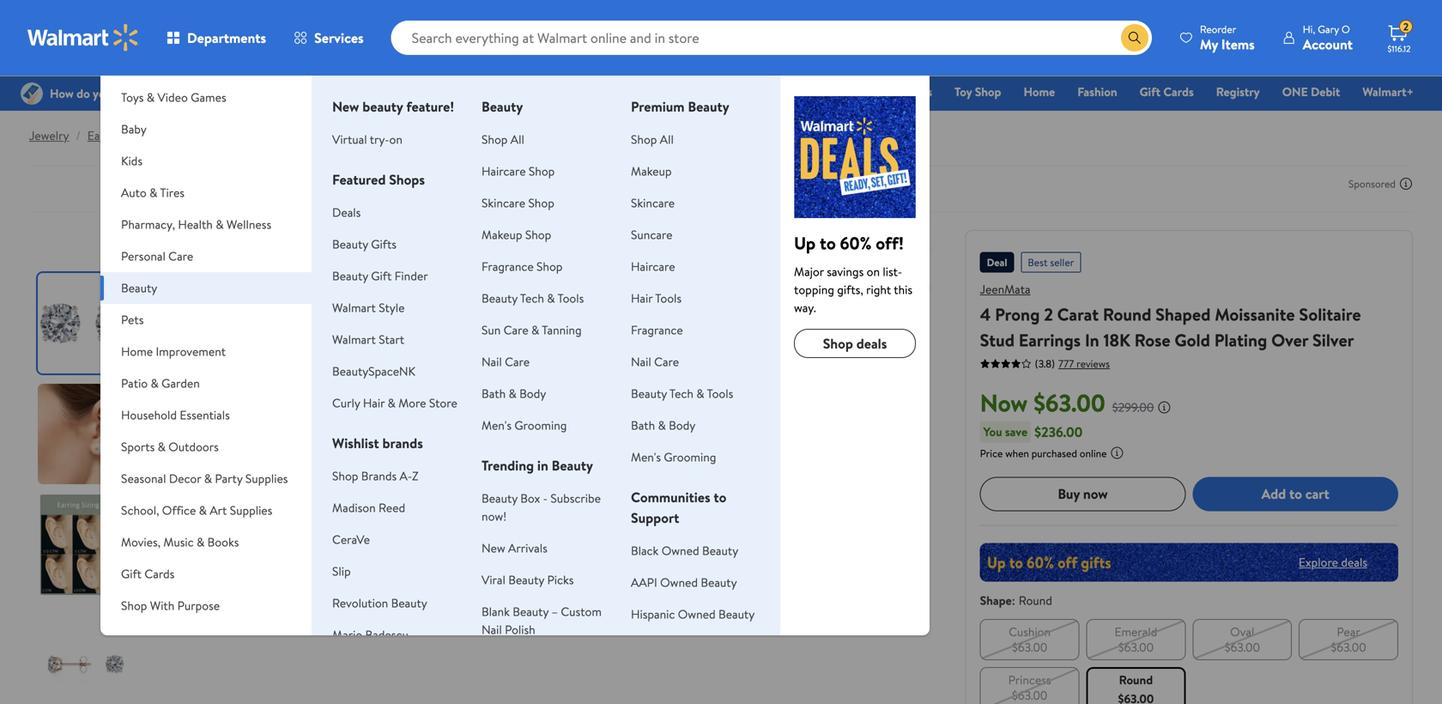 Task type: describe. For each thing, give the bounding box(es) containing it.
$299.00
[[1113, 399, 1155, 416]]

personal
[[121, 248, 166, 265]]

rose
[[1135, 328, 1171, 352]]

wishlist brands
[[332, 434, 423, 453]]

bath for the top the bath & body link
[[482, 385, 506, 402]]

body for the top the bath & body link
[[520, 385, 546, 402]]

to for up
[[820, 231, 836, 255]]

savings
[[827, 263, 864, 280]]

featured
[[332, 170, 386, 189]]

care down sun care & tanning link
[[505, 353, 530, 370]]

legal information image
[[1111, 446, 1125, 460]]

beauty down the beauty gifts
[[332, 268, 368, 284]]

outdoors
[[169, 438, 219, 455]]

0 horizontal spatial men's grooming link
[[482, 417, 567, 434]]

tech for the left beauty tech & tools link
[[520, 290, 544, 307]]

featured shops
[[332, 170, 425, 189]]

shop all for beauty
[[482, 131, 525, 148]]

decor
[[169, 470, 201, 487]]

round inside jeenmata 4 prong 2 carat round shaped moissanite solitaire stud earrings in 18k rose gold plating over silver
[[1103, 302, 1152, 326]]

shape list
[[977, 616, 1402, 704]]

services button
[[280, 17, 378, 58]]

2 inside jeenmata 4 prong 2 carat round shaped moissanite solitaire stud earrings in 18k rose gold plating over silver
[[1045, 302, 1054, 326]]

owned for hispanic
[[678, 606, 716, 623]]

beauty tech & tools for rightmost beauty tech & tools link
[[631, 385, 734, 402]]

skincare shop link
[[482, 195, 555, 211]]

office
[[162, 502, 196, 519]]

nail for trending in beauty
[[482, 353, 502, 370]]

bath & body for the top the bath & body link
[[482, 385, 546, 402]]

makeup for makeup shop
[[482, 226, 523, 243]]

pear
[[1338, 623, 1361, 640]]

0 vertical spatial hair
[[631, 290, 653, 307]]

ad disclaimer and feedback image
[[1400, 177, 1414, 191]]

zoom image modal image
[[904, 277, 925, 297]]

save
[[1006, 423, 1028, 440]]

1 horizontal spatial bath & body link
[[631, 417, 696, 434]]

price when purchased online
[[980, 446, 1107, 461]]

one debit
[[1283, 83, 1341, 100]]

gift down "gifts"
[[371, 268, 392, 284]]

reorder my items
[[1200, 22, 1255, 54]]

1 horizontal spatial grooming
[[664, 449, 717, 465]]

gift finder link
[[682, 82, 755, 101]]

registry
[[1217, 83, 1261, 100]]

gift for gift cards link
[[1140, 83, 1161, 100]]

walmart style link
[[332, 299, 405, 316]]

Walmart Site-Wide search field
[[391, 21, 1152, 55]]

emerald
[[1115, 623, 1158, 640]]

new beauty feature!
[[332, 97, 454, 116]]

beauty down deals in the top left of the page
[[332, 236, 368, 252]]

$63.00 for now $63.00
[[1034, 386, 1106, 420]]

owned for aapi
[[661, 574, 698, 591]]

essentials inside household essentials dropdown button
[[180, 407, 230, 423]]

supplies for school, office & art supplies
[[230, 502, 273, 519]]

$63.00 for cushion $63.00
[[1012, 639, 1048, 655]]

cushion $63.00
[[1009, 623, 1051, 655]]

school,
[[121, 502, 159, 519]]

nail care link for communities to support
[[631, 353, 679, 370]]

shop brands a-z
[[332, 468, 419, 484]]

sports & outdoors button
[[101, 431, 312, 463]]

picks
[[547, 572, 574, 588]]

tools for the left beauty tech & tools link
[[558, 290, 584, 307]]

4 prong 2 carat round shaped moissanite solitaire stud earrings in 18k rose gold plating over silver - image 1 of 5 image
[[38, 273, 138, 374]]

departments button
[[153, 17, 280, 58]]

purchased
[[1032, 446, 1078, 461]]

curly hair & more store
[[332, 395, 458, 411]]

fragrance shop link
[[482, 258, 563, 275]]

auto
[[121, 184, 147, 201]]

to for communities
[[714, 488, 727, 507]]

0 horizontal spatial hair
[[363, 395, 385, 411]]

tanning
[[542, 322, 582, 338]]

shop all link for premium beauty
[[631, 131, 674, 148]]

2 / from the left
[[137, 127, 141, 144]]

new for new arrivals
[[482, 540, 506, 557]]

support
[[631, 508, 680, 527]]

solitaire
[[1300, 302, 1362, 326]]

reorder
[[1200, 22, 1237, 36]]

walmart for walmart style
[[332, 299, 376, 316]]

777
[[1059, 356, 1075, 371]]

patio & garden
[[121, 375, 200, 392]]

& inside "dropdown button"
[[216, 216, 224, 233]]

0 vertical spatial grooming
[[515, 417, 567, 434]]

shop up "skincare shop"
[[529, 163, 555, 179]]

shop right christmas
[[826, 83, 852, 100]]

0 vertical spatial 2
[[1404, 19, 1409, 34]]

hispanic
[[631, 606, 675, 623]]

sports & outdoors
[[121, 438, 219, 455]]

$63.00 for emerald $63.00
[[1119, 639, 1154, 655]]

christmas shop link
[[762, 82, 860, 101]]

viral beauty picks link
[[482, 572, 574, 588]]

beauty down aapi owned beauty
[[719, 606, 755, 623]]

seasonal decor & party supplies
[[121, 470, 288, 487]]

0 vertical spatial finder
[[713, 83, 747, 100]]

home improvement button
[[101, 336, 312, 368]]

curly hair & more store link
[[332, 395, 458, 411]]

cards for gift cards dropdown button
[[145, 566, 175, 582]]

skincare shop
[[482, 195, 555, 211]]

sun
[[482, 322, 501, 338]]

beauty gift finder
[[332, 268, 428, 284]]

1 / from the left
[[76, 127, 81, 144]]

0 vertical spatial bath & body link
[[482, 385, 546, 402]]

hair tools link
[[631, 290, 682, 307]]

1 horizontal spatial men's grooming link
[[631, 449, 717, 465]]

beautyspacenk
[[332, 363, 416, 380]]

0 vertical spatial earrings
[[87, 127, 130, 144]]

shop up madison
[[332, 468, 359, 484]]

walmart+
[[1363, 83, 1414, 100]]

nail care link for trending in beauty
[[482, 353, 530, 370]]

hi,
[[1303, 22, 1316, 36]]

beauty right premium
[[688, 97, 730, 116]]

plating
[[1215, 328, 1268, 352]]

sports
[[121, 438, 155, 455]]

when
[[1006, 446, 1030, 461]]

arrivals
[[508, 540, 548, 557]]

4 prong 2 carat round shaped moissanite solitaire stud earrings in 18k rose gold plating over silver - image 4 of 5 image
[[38, 605, 138, 704]]

patio & garden button
[[101, 368, 312, 399]]

major
[[794, 263, 824, 280]]

haircare for haircare shop
[[482, 163, 526, 179]]

grocery
[[560, 83, 602, 100]]

gary
[[1318, 22, 1340, 36]]

o
[[1342, 22, 1351, 36]]

buy
[[1058, 484, 1080, 503]]

beauty inside beauty box - subscribe now!
[[482, 490, 518, 507]]

curly
[[332, 395, 360, 411]]

oval
[[1231, 623, 1255, 640]]

mario badescu
[[332, 627, 409, 643]]

tech for rightmost beauty tech & tools link
[[670, 385, 694, 402]]

beauty box - subscribe now!
[[482, 490, 601, 525]]

virtual try-on
[[332, 131, 403, 148]]

gold
[[1175, 328, 1211, 352]]

christmas shop
[[770, 83, 852, 100]]

now $63.00
[[980, 386, 1106, 420]]

toy shop link
[[947, 82, 1010, 101]]

jeenmata
[[980, 281, 1031, 298]]

viral
[[482, 572, 506, 588]]

beauty box - subscribe now! link
[[482, 490, 601, 525]]

supplies for seasonal decor & party supplies
[[245, 470, 288, 487]]

beauty down arrivals
[[509, 572, 545, 588]]

beauty up haircare shop link
[[482, 97, 523, 116]]

reviews
[[1077, 356, 1110, 371]]

wishlist
[[332, 434, 379, 453]]

bath for right the bath & body link
[[631, 417, 655, 434]]

shop up the fragrance shop
[[525, 226, 552, 243]]

nail for communities to support
[[631, 353, 652, 370]]

virtual
[[332, 131, 367, 148]]

0 horizontal spatial men's
[[482, 417, 512, 434]]

deals link
[[332, 204, 361, 221]]

household
[[121, 407, 177, 423]]

$236.00
[[1035, 422, 1083, 441]]

18k
[[1104, 328, 1131, 352]]

gift cards button
[[101, 558, 312, 590]]

beauty image
[[794, 96, 916, 218]]



Task type: locate. For each thing, give the bounding box(es) containing it.
jewelry link
[[29, 127, 69, 144]]

skincare for skincare 'link'
[[631, 195, 675, 211]]

viral beauty picks
[[482, 572, 574, 588]]

home, furniture & appliances
[[121, 57, 277, 74]]

$63.00 for princess $63.00
[[1012, 687, 1048, 704]]

music
[[164, 534, 194, 551]]

debit
[[1312, 83, 1341, 100]]

nail care link down sun
[[482, 353, 530, 370]]

round inside button
[[1120, 671, 1154, 688]]

cart
[[1306, 484, 1330, 503]]

carat
[[1058, 302, 1099, 326]]

1 vertical spatial body
[[669, 417, 696, 434]]

blank
[[482, 603, 510, 620]]

$63.00 inside emerald $63.00
[[1119, 639, 1154, 655]]

essentials inside grocery & essentials link
[[616, 83, 667, 100]]

0 vertical spatial makeup
[[631, 163, 672, 179]]

nail care link down fragrance link
[[631, 353, 679, 370]]

to right communities
[[714, 488, 727, 507]]

fragrance for fragrance shop
[[482, 258, 534, 275]]

$63.00 inside cushion $63.00
[[1012, 639, 1048, 655]]

1 shop all link from the left
[[482, 131, 525, 148]]

to for add
[[1290, 484, 1303, 503]]

2 nail care from the left
[[631, 353, 679, 370]]

0 horizontal spatial /
[[76, 127, 81, 144]]

1 horizontal spatial shop all link
[[631, 131, 674, 148]]

1 vertical spatial finder
[[395, 268, 428, 284]]

walmart image
[[27, 24, 139, 52]]

0 horizontal spatial all
[[511, 131, 525, 148]]

bath & body link up communities
[[631, 417, 696, 434]]

1 horizontal spatial to
[[820, 231, 836, 255]]

bath right store
[[482, 385, 506, 402]]

owned down black owned beauty
[[661, 574, 698, 591]]

nail down blank at the left of the page
[[482, 621, 502, 638]]

1 horizontal spatial men's grooming
[[631, 449, 717, 465]]

cards up with
[[145, 566, 175, 582]]

2 skincare from the left
[[631, 195, 675, 211]]

home for home
[[1024, 83, 1056, 100]]

/ right jewelry link
[[76, 127, 81, 144]]

2 shop all from the left
[[631, 131, 674, 148]]

1 horizontal spatial makeup
[[631, 163, 672, 179]]

Search search field
[[391, 21, 1152, 55]]

shop all link up haircare shop link
[[482, 131, 525, 148]]

1 horizontal spatial men's
[[631, 449, 661, 465]]

men's grooming up trending in beauty
[[482, 417, 567, 434]]

care inside personal care dropdown button
[[168, 248, 193, 265]]

earrings up kids
[[87, 127, 130, 144]]

haircare shop
[[482, 163, 555, 179]]

2 horizontal spatial tools
[[707, 385, 734, 402]]

1 vertical spatial home
[[121, 343, 153, 360]]

1 horizontal spatial bath
[[631, 417, 655, 434]]

nail care for communities
[[631, 353, 679, 370]]

shop all link up makeup link
[[631, 131, 674, 148]]

to left cart
[[1290, 484, 1303, 503]]

beauty gift finder link
[[332, 268, 428, 284]]

fragrance down hair tools
[[631, 322, 683, 338]]

gift cards inside dropdown button
[[121, 566, 175, 582]]

walmart start link
[[332, 331, 405, 348]]

shop right toy
[[975, 83, 1002, 100]]

health
[[178, 216, 213, 233]]

nail down fragrance link
[[631, 353, 652, 370]]

1 vertical spatial bath & body link
[[631, 417, 696, 434]]

1 all from the left
[[511, 131, 525, 148]]

mario badescu link
[[332, 627, 409, 643]]

1 nail care link from the left
[[482, 353, 530, 370]]

2
[[1404, 19, 1409, 34], [1045, 302, 1054, 326]]

0 horizontal spatial finder
[[395, 268, 428, 284]]

beauty up aapi owned beauty link
[[702, 542, 739, 559]]

to inside communities to support
[[714, 488, 727, 507]]

0 vertical spatial bath
[[482, 385, 506, 402]]

you save $236.00
[[984, 422, 1083, 441]]

bath & body up communities
[[631, 417, 696, 434]]

cards for gift cards link
[[1164, 83, 1194, 100]]

home, furniture & appliances button
[[101, 50, 312, 82]]

0 horizontal spatial shop all link
[[482, 131, 525, 148]]

electronics link
[[867, 82, 940, 101]]

home inside dropdown button
[[121, 343, 153, 360]]

suncare
[[631, 226, 673, 243]]

1 horizontal spatial beauty tech & tools link
[[631, 385, 734, 402]]

fragrance shop
[[482, 258, 563, 275]]

gift cards link
[[1132, 82, 1202, 101]]

toy shop
[[955, 83, 1002, 100]]

bath & body link down sun care & tanning link
[[482, 385, 546, 402]]

finder left christmas
[[713, 83, 747, 100]]

shop down makeup shop
[[537, 258, 563, 275]]

store
[[429, 395, 458, 411]]

all down premium
[[660, 131, 674, 148]]

seller
[[1051, 255, 1075, 270]]

shop left "deals"
[[823, 334, 854, 353]]

& inside 'dropdown button'
[[210, 57, 218, 74]]

beauty down fragrance link
[[631, 385, 667, 402]]

0 horizontal spatial essentials
[[180, 407, 230, 423]]

1 horizontal spatial bath & body
[[631, 417, 696, 434]]

makeup up skincare 'link'
[[631, 163, 672, 179]]

shop all link for beauty
[[482, 131, 525, 148]]

0 horizontal spatial tech
[[520, 290, 544, 307]]

account
[[1303, 35, 1353, 54]]

0 horizontal spatial haircare
[[482, 163, 526, 179]]

hair right curly
[[363, 395, 385, 411]]

beauty down the personal
[[121, 280, 157, 296]]

1 horizontal spatial body
[[669, 417, 696, 434]]

nail care link
[[482, 353, 530, 370], [631, 353, 679, 370]]

walmart for walmart start
[[332, 331, 376, 348]]

1 horizontal spatial fragrance
[[631, 322, 683, 338]]

to inside up to 60% off! major savings on list- topping gifts, right this way.
[[820, 231, 836, 255]]

1 vertical spatial supplies
[[230, 502, 273, 519]]

gift inside dropdown button
[[121, 566, 142, 582]]

0 horizontal spatial earrings
[[87, 127, 130, 144]]

shop brands a-z link
[[332, 468, 419, 484]]

$63.00 for pear $63.00
[[1332, 639, 1367, 655]]

4 prong 2 carat round shaped moissanite solitaire stud earrings in 18k rose gold plating over silver - image 3 of 5 image
[[38, 495, 138, 595]]

fragrance down makeup shop link
[[482, 258, 534, 275]]

tech down fragrance link
[[670, 385, 694, 402]]

4 prong 2 carat round shaped moissanite solitaire stud earrings in 18k rose gold plating over silver - image 2 of 5 image
[[38, 384, 138, 484]]

0 vertical spatial haircare
[[482, 163, 526, 179]]

1 horizontal spatial tech
[[670, 385, 694, 402]]

books
[[208, 534, 239, 551]]

home up patio
[[121, 343, 153, 360]]

0 horizontal spatial men's grooming
[[482, 417, 567, 434]]

essentials
[[616, 83, 667, 100], [180, 407, 230, 423]]

beauty gifts
[[332, 236, 397, 252]]

household essentials
[[121, 407, 230, 423]]

appliances
[[221, 57, 277, 74]]

0 horizontal spatial 2
[[1045, 302, 1054, 326]]

1 vertical spatial round
[[1019, 592, 1053, 609]]

skincare up "suncare" link
[[631, 195, 675, 211]]

supplies inside dropdown button
[[245, 470, 288, 487]]

beauty tech & tools up sun care & tanning
[[482, 290, 584, 307]]

gift cards for gift cards dropdown button
[[121, 566, 175, 582]]

1 vertical spatial men's grooming link
[[631, 449, 717, 465]]

beauty up sun
[[482, 290, 518, 307]]

gift right premium
[[690, 83, 711, 100]]

0 horizontal spatial bath & body link
[[482, 385, 546, 402]]

0 vertical spatial men's
[[482, 417, 512, 434]]

skincare for skincare shop
[[482, 195, 526, 211]]

0 horizontal spatial home
[[121, 343, 153, 360]]

fashion link
[[1070, 82, 1126, 101]]

new up viral
[[482, 540, 506, 557]]

nail care
[[482, 353, 530, 370], [631, 353, 679, 370]]

beauty tech & tools link down fragrance link
[[631, 385, 734, 402]]

aapi
[[631, 574, 658, 591]]

$63.00 for oval $63.00
[[1225, 639, 1261, 655]]

slip link
[[332, 563, 351, 580]]

haircare down suncare
[[631, 258, 675, 275]]

fragrance for fragrance link
[[631, 322, 683, 338]]

1 vertical spatial tech
[[670, 385, 694, 402]]

0 vertical spatial gift cards
[[1140, 83, 1194, 100]]

shop up makeup link
[[631, 131, 657, 148]]

nail down sun
[[482, 353, 502, 370]]

1 horizontal spatial hair
[[631, 290, 653, 307]]

up to sixty percent off deals. shop now. image
[[980, 543, 1399, 582]]

1 skincare from the left
[[482, 195, 526, 211]]

kids
[[121, 152, 143, 169]]

2 shop all link from the left
[[631, 131, 674, 148]]

new for new beauty feature!
[[332, 97, 359, 116]]

hair tools
[[631, 290, 682, 307]]

0 horizontal spatial to
[[714, 488, 727, 507]]

1 shop all from the left
[[482, 131, 525, 148]]

walmart down the walmart style
[[332, 331, 376, 348]]

0 vertical spatial on
[[389, 131, 403, 148]]

badescu
[[365, 627, 409, 643]]

learn more about strikethrough prices image
[[1158, 400, 1172, 414]]

owned up aapi owned beauty
[[662, 542, 700, 559]]

0 horizontal spatial gift cards
[[121, 566, 175, 582]]

2 vertical spatial owned
[[678, 606, 716, 623]]

shop down haircare shop on the left top
[[529, 195, 555, 211]]

earrings inside jeenmata 4 prong 2 carat round shaped moissanite solitaire stud earrings in 18k rose gold plating over silver
[[1019, 328, 1081, 352]]

0 horizontal spatial fragrance
[[482, 258, 534, 275]]

beauty tech & tools for the left beauty tech & tools link
[[482, 290, 584, 307]]

shop all for premium beauty
[[631, 131, 674, 148]]

beauty tech & tools down fragrance link
[[631, 385, 734, 402]]

skincare up makeup shop
[[482, 195, 526, 211]]

2 left carat at right
[[1045, 302, 1054, 326]]

men's grooming up communities
[[631, 449, 717, 465]]

up to 60% off! major savings on list- topping gifts, right this way.
[[794, 231, 913, 316]]

care down fragrance link
[[654, 353, 679, 370]]

gifts,
[[838, 281, 864, 298]]

gift down movies,
[[121, 566, 142, 582]]

body up communities
[[669, 417, 696, 434]]

1 horizontal spatial tools
[[655, 290, 682, 307]]

pear $63.00
[[1332, 623, 1367, 655]]

movies, music & books
[[121, 534, 239, 551]]

0 vertical spatial round
[[1103, 302, 1152, 326]]

haircare for haircare link
[[631, 258, 675, 275]]

bath up communities
[[631, 417, 655, 434]]

shops
[[389, 170, 425, 189]]

on inside up to 60% off! major savings on list- topping gifts, right this way.
[[867, 263, 880, 280]]

makeup
[[631, 163, 672, 179], [482, 226, 523, 243]]

60%
[[840, 231, 872, 255]]

silver
[[1313, 328, 1355, 352]]

nail inside blank beauty – custom nail polish
[[482, 621, 502, 638]]

walmart
[[332, 299, 376, 316], [332, 331, 376, 348]]

my
[[1200, 35, 1219, 54]]

cards inside gift cards dropdown button
[[145, 566, 175, 582]]

registry link
[[1209, 82, 1268, 101]]

earrings up the (3.8)
[[1019, 328, 1081, 352]]

cerave link
[[332, 531, 370, 548]]

0 vertical spatial men's grooming
[[482, 417, 567, 434]]

supplies right art
[[230, 502, 273, 519]]

all for premium beauty
[[660, 131, 674, 148]]

nail care for trending
[[482, 353, 530, 370]]

grocery & essentials
[[560, 83, 667, 100]]

gift for gift cards dropdown button
[[121, 566, 142, 582]]

movies, music & books button
[[101, 526, 312, 558]]

owned down aapi owned beauty
[[678, 606, 716, 623]]

1 horizontal spatial haircare
[[631, 258, 675, 275]]

shop inside dropdown button
[[121, 597, 147, 614]]

all up haircare shop link
[[511, 131, 525, 148]]

tools
[[558, 290, 584, 307], [655, 290, 682, 307], [707, 385, 734, 402]]

1 nail care from the left
[[482, 353, 530, 370]]

beauty inside blank beauty – custom nail polish
[[513, 603, 549, 620]]

auto & tires
[[121, 184, 185, 201]]

box
[[521, 490, 540, 507]]

0 vertical spatial owned
[[662, 542, 700, 559]]

personal care button
[[101, 240, 312, 272]]

1 vertical spatial fragrance
[[631, 322, 683, 338]]

beauty inside dropdown button
[[121, 280, 157, 296]]

premium beauty
[[631, 97, 730, 116]]

essentials right grocery
[[616, 83, 667, 100]]

round up 18k
[[1103, 302, 1152, 326]]

all for beauty
[[511, 131, 525, 148]]

care right sun
[[504, 322, 529, 338]]

home for home improvement
[[121, 343, 153, 360]]

aapi owned beauty link
[[631, 574, 737, 591]]

shop deals
[[823, 334, 887, 353]]

buy now button
[[980, 477, 1186, 511]]

0 horizontal spatial nail care
[[482, 353, 530, 370]]

1 vertical spatial makeup
[[482, 226, 523, 243]]

new up virtual
[[332, 97, 359, 116]]

walmart up walmart start link
[[332, 299, 376, 316]]

bath & body for right the bath & body link
[[631, 417, 696, 434]]

new arrivals
[[482, 540, 548, 557]]

0 horizontal spatial bath & body
[[482, 385, 546, 402]]

shop all up haircare shop link
[[482, 131, 525, 148]]

to right up
[[820, 231, 836, 255]]

makeup shop
[[482, 226, 552, 243]]

$63.00 inside princess $63.00
[[1012, 687, 1048, 704]]

0 horizontal spatial beauty tech & tools
[[482, 290, 584, 307]]

0 horizontal spatial beauty tech & tools link
[[482, 290, 584, 307]]

0 vertical spatial beauty tech & tools
[[482, 290, 584, 307]]

/
[[76, 127, 81, 144], [137, 127, 141, 144]]

essentials down patio & garden dropdown button on the bottom left of the page
[[180, 407, 230, 423]]

2 walmart from the top
[[332, 331, 376, 348]]

1 vertical spatial bath & body
[[631, 417, 696, 434]]

makeup link
[[631, 163, 672, 179]]

1 horizontal spatial skincare
[[631, 195, 675, 211]]

1 vertical spatial cards
[[145, 566, 175, 582]]

777 reviews link
[[1055, 356, 1110, 371]]

1 vertical spatial on
[[867, 263, 880, 280]]

walmart style
[[332, 299, 405, 316]]

deals
[[857, 334, 887, 353]]

makeup down "skincare shop"
[[482, 226, 523, 243]]

tools for rightmost beauty tech & tools link
[[707, 385, 734, 402]]

0 vertical spatial body
[[520, 385, 546, 402]]

beauty up polish
[[513, 603, 549, 620]]

0 horizontal spatial cards
[[145, 566, 175, 582]]

1 walmart from the top
[[332, 299, 376, 316]]

beauty gifts link
[[332, 236, 397, 252]]

1 horizontal spatial new
[[482, 540, 506, 557]]

bath & body down sun care & tanning link
[[482, 385, 546, 402]]

moissanite
[[1215, 302, 1296, 326]]

1 horizontal spatial nail care
[[631, 353, 679, 370]]

men's up trending
[[482, 417, 512, 434]]

1 vertical spatial new
[[482, 540, 506, 557]]

0 horizontal spatial tools
[[558, 290, 584, 307]]

0 vertical spatial men's grooming link
[[482, 417, 567, 434]]

virtual try-on link
[[332, 131, 403, 148]]

1 vertical spatial beauty tech & tools
[[631, 385, 734, 402]]

beauty right in
[[552, 456, 593, 475]]

1 horizontal spatial beauty tech & tools
[[631, 385, 734, 402]]

2 up $116.12
[[1404, 19, 1409, 34]]

pets
[[121, 311, 144, 328]]

1 vertical spatial grooming
[[664, 449, 717, 465]]

supplies inside dropdown button
[[230, 502, 273, 519]]

feature!
[[406, 97, 454, 116]]

patio
[[121, 375, 148, 392]]

men's up communities
[[631, 449, 661, 465]]

over
[[1272, 328, 1309, 352]]

gift for "gift finder" link
[[690, 83, 711, 100]]

/ up kids
[[137, 127, 141, 144]]

grooming up in
[[515, 417, 567, 434]]

shaped
[[1156, 302, 1211, 326]]

0 horizontal spatial new
[[332, 97, 359, 116]]

2 all from the left
[[660, 131, 674, 148]]

round button
[[1087, 667, 1186, 704]]

care down health
[[168, 248, 193, 265]]

on up the right
[[867, 263, 880, 280]]

style
[[379, 299, 405, 316]]

cerave
[[332, 531, 370, 548]]

beauty tech & tools link up sun care & tanning
[[482, 290, 584, 307]]

1 vertical spatial essentials
[[180, 407, 230, 423]]

cards inside gift cards link
[[1164, 83, 1194, 100]]

off!
[[876, 231, 904, 255]]

revolution
[[332, 595, 388, 611]]

0 horizontal spatial body
[[520, 385, 546, 402]]

round down emerald $63.00
[[1120, 671, 1154, 688]]

0 vertical spatial home
[[1024, 83, 1056, 100]]

1 horizontal spatial essentials
[[616, 83, 667, 100]]

madison reed
[[332, 499, 405, 516]]

cards left registry link
[[1164, 83, 1194, 100]]

0 horizontal spatial grooming
[[515, 417, 567, 434]]

home link
[[1016, 82, 1063, 101]]

1 horizontal spatial 2
[[1404, 19, 1409, 34]]

try-
[[370, 131, 390, 148]]

0 vertical spatial beauty tech & tools link
[[482, 290, 584, 307]]

owned for black
[[662, 542, 700, 559]]

1 vertical spatial earrings
[[1019, 328, 1081, 352]]

to inside button
[[1290, 484, 1303, 503]]

0 horizontal spatial skincare
[[482, 195, 526, 211]]

makeup for makeup link
[[631, 163, 672, 179]]

beauty up hispanic owned beauty link
[[701, 574, 737, 591]]

1 horizontal spatial finder
[[713, 83, 747, 100]]

tech up sun care & tanning
[[520, 290, 544, 307]]

beauty up now! at the left of page
[[482, 490, 518, 507]]

on down new beauty feature!
[[389, 131, 403, 148]]

1 vertical spatial haircare
[[631, 258, 675, 275]]

finder up style
[[395, 268, 428, 284]]

beauty tech & tools link
[[482, 290, 584, 307], [631, 385, 734, 402]]

aapi owned beauty
[[631, 574, 737, 591]]

1 horizontal spatial nail care link
[[631, 353, 679, 370]]

grooming up communities
[[664, 449, 717, 465]]

body for right the bath & body link
[[669, 417, 696, 434]]

one debit link
[[1275, 82, 1349, 101]]

1 vertical spatial men's grooming
[[631, 449, 717, 465]]

gift cards down movies,
[[121, 566, 175, 582]]

search icon image
[[1128, 31, 1142, 45]]

gift cards down search icon
[[1140, 83, 1194, 100]]

round right :
[[1019, 592, 1053, 609]]

1 vertical spatial owned
[[661, 574, 698, 591]]

now
[[1084, 484, 1108, 503]]

shop left with
[[121, 597, 147, 614]]

haircare up "skincare shop"
[[482, 163, 526, 179]]

nail care down fragrance link
[[631, 353, 679, 370]]

tires
[[160, 184, 185, 201]]

beauty up badescu
[[391, 595, 428, 611]]

with
[[150, 597, 175, 614]]

1 horizontal spatial home
[[1024, 83, 1056, 100]]

2 nail care link from the left
[[631, 353, 679, 370]]

nail care down sun
[[482, 353, 530, 370]]

0 vertical spatial cards
[[1164, 83, 1194, 100]]

1 horizontal spatial on
[[867, 263, 880, 280]]

2 vertical spatial round
[[1120, 671, 1154, 688]]

hair down haircare link
[[631, 290, 653, 307]]

0 vertical spatial fragrance
[[482, 258, 534, 275]]

0 vertical spatial essentials
[[616, 83, 667, 100]]

1 horizontal spatial gift cards
[[1140, 83, 1194, 100]]

1 vertical spatial men's
[[631, 449, 661, 465]]

gift cards for gift cards link
[[1140, 83, 1194, 100]]

1 vertical spatial bath
[[631, 417, 655, 434]]

shop up haircare shop link
[[482, 131, 508, 148]]

men's grooming link up communities
[[631, 449, 717, 465]]



Task type: vqa. For each thing, say whether or not it's contained in the screenshot.
92071
no



